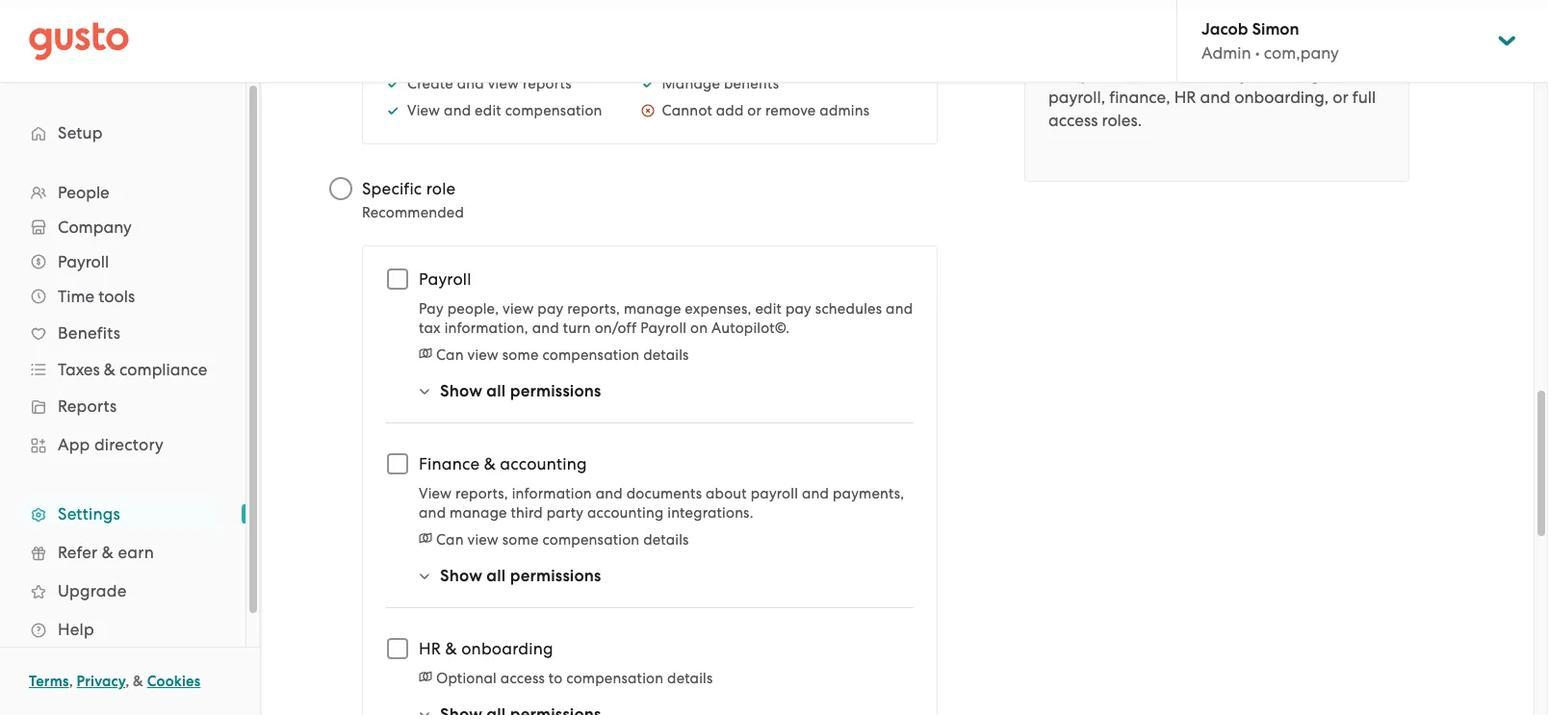 Task type: vqa. For each thing, say whether or not it's contained in the screenshot.
Health insurance administration the 'administration'
no



Task type: describe. For each thing, give the bounding box(es) containing it.
and inside "admins in gusto can only access or edit compensation data if they are assigned to payroll, finance, hr and onboarding, or full access roles."
[[1200, 88, 1230, 107]]

gusto navigation element
[[0, 83, 246, 680]]

details for payroll
[[643, 347, 689, 364]]

on
[[690, 320, 708, 337]]

full
[[1352, 88, 1376, 107]]

documents
[[627, 485, 702, 503]]

only
[[1208, 41, 1240, 61]]

people
[[58, 183, 109, 202]]

setup
[[58, 123, 103, 142]]

finance
[[419, 454, 480, 474]]

company
[[58, 218, 132, 237]]

schedules
[[815, 300, 882, 318]]

reports, inside pay people, view pay reports, manage expenses, edit pay schedules and tax information, and turn on/off payroll on autopilot©.
[[567, 300, 620, 318]]

in
[[1109, 41, 1123, 61]]

simon
[[1252, 19, 1299, 39]]

remove
[[765, 102, 816, 119]]

0 horizontal spatial edit
[[475, 102, 501, 119]]

can
[[1176, 41, 1204, 61]]

on/off
[[595, 320, 637, 337]]

show for payroll
[[440, 381, 482, 401]]

refer
[[58, 543, 98, 562]]

benefits link
[[19, 316, 226, 350]]

permissions for finance & accounting
[[510, 566, 601, 586]]

refer & earn
[[58, 543, 154, 562]]

manage inside view reports, information and documents about payroll and payments, and manage third party accounting integrations.
[[450, 504, 507, 522]]

pay people, view pay reports, manage expenses, edit pay schedules and tax information, and turn on/off payroll on autopilot©.
[[419, 300, 913, 337]]

time
[[58, 287, 94, 306]]

information
[[512, 485, 592, 503]]

specific role
[[362, 179, 456, 198]]

can for payroll
[[436, 347, 464, 364]]

2 , from the left
[[125, 673, 129, 690]]

onboarding,
[[1234, 88, 1329, 107]]

settings link
[[19, 497, 226, 531]]

cookies button
[[147, 670, 201, 693]]

reports
[[58, 397, 117, 416]]

about
[[706, 485, 747, 503]]

1 , from the left
[[69, 673, 73, 690]]

time tools button
[[19, 279, 226, 314]]

edit for pay people, view pay reports, manage expenses, edit pay schedules and tax information, and turn on/off payroll on autopilot©.
[[755, 300, 782, 318]]

app directory
[[58, 435, 164, 454]]

terms
[[29, 673, 69, 690]]

view inside list
[[488, 75, 519, 92]]

view down information,
[[467, 347, 499, 364]]

Specific role radio
[[320, 168, 362, 210]]

list containing people
[[0, 175, 246, 649]]

1 pay from the left
[[538, 300, 564, 318]]

some for payroll
[[502, 347, 539, 364]]

all for payroll
[[486, 381, 506, 401]]

1 horizontal spatial or
[[1298, 41, 1313, 61]]

people,
[[447, 300, 499, 318]]

upgrade
[[58, 582, 127, 601]]

and right payroll
[[802, 485, 829, 503]]

help link
[[19, 612, 226, 647]]

finance,
[[1109, 88, 1170, 107]]

role
[[426, 179, 456, 198]]

and right schedules
[[886, 300, 913, 318]]

•
[[1255, 43, 1260, 63]]

time tools
[[58, 287, 135, 306]]

cannot
[[662, 102, 712, 119]]

optional access to compensation details
[[436, 670, 713, 687]]

pay
[[419, 300, 444, 318]]

show all permissions for payroll
[[440, 381, 601, 401]]

directory
[[94, 435, 164, 454]]

data
[[1161, 65, 1198, 84]]

& for refer
[[102, 543, 114, 562]]

refer & earn link
[[19, 535, 226, 570]]

specific
[[362, 179, 422, 198]]

settings
[[58, 504, 120, 524]]

payroll,
[[1048, 88, 1105, 107]]

benefits
[[58, 323, 120, 343]]

terms link
[[29, 673, 69, 690]]

autopilot©.
[[712, 320, 790, 337]]

roles.
[[1102, 111, 1142, 130]]

payroll inside dropdown button
[[58, 252, 109, 271]]

& for finance
[[484, 454, 496, 474]]

if
[[1202, 65, 1211, 84]]

setup link
[[19, 116, 226, 150]]

details for finance & accounting
[[643, 531, 689, 549]]

onboarding
[[461, 639, 553, 659]]

assigned
[[1282, 65, 1350, 84]]

2 vertical spatial access
[[500, 670, 545, 687]]

accounting inside view reports, information and documents about payroll and payments, and manage third party accounting integrations.
[[587, 504, 664, 522]]

upgrade link
[[19, 574, 226, 608]]

they
[[1215, 65, 1249, 84]]

jacob
[[1202, 19, 1248, 39]]

some for finance & accounting
[[502, 531, 539, 549]]

reports, inside view reports, information and documents about payroll and payments, and manage third party accounting integrations.
[[455, 485, 508, 503]]

optional
[[436, 670, 497, 687]]

1 horizontal spatial payroll
[[419, 270, 471, 289]]

people button
[[19, 175, 226, 210]]

Finance & accounting checkbox
[[376, 443, 419, 485]]

admins
[[820, 102, 870, 119]]

integrations.
[[667, 504, 754, 522]]

view down finance & accounting
[[467, 531, 499, 549]]

1 vertical spatial to
[[549, 670, 563, 687]]

& left 'cookies' button on the left of the page
[[133, 673, 143, 690]]

hr & onboarding
[[419, 639, 553, 659]]

to inside "admins in gusto can only access or edit compensation data if they are assigned to payroll, finance, hr and onboarding, or full access roles."
[[1354, 65, 1369, 84]]

finance & accounting
[[419, 454, 587, 474]]

company button
[[19, 210, 226, 245]]

payroll inside pay people, view pay reports, manage expenses, edit pay schedules and tax information, and turn on/off payroll on autopilot©.
[[640, 320, 687, 337]]



Task type: locate. For each thing, give the bounding box(es) containing it.
some down information,
[[502, 347, 539, 364]]

terms , privacy , & cookies
[[29, 673, 201, 690]]

compliance
[[119, 360, 207, 379]]

tools
[[98, 287, 135, 306]]

1 vertical spatial all
[[486, 566, 506, 586]]

privacy link
[[77, 673, 125, 690]]

party
[[547, 504, 584, 522]]

2 horizontal spatial payroll
[[640, 320, 687, 337]]

compensation inside "admins in gusto can only access or edit compensation data if they are assigned to payroll, finance, hr and onboarding, or full access roles."
[[1048, 65, 1157, 84]]

show all permissions down third
[[440, 566, 601, 586]]

pay left schedules
[[786, 300, 812, 318]]

privacy
[[77, 673, 125, 690]]

payroll
[[751, 485, 798, 503]]

payroll
[[58, 252, 109, 271], [419, 270, 471, 289], [640, 320, 687, 337]]

1 vertical spatial view
[[419, 485, 452, 503]]

show all permissions
[[440, 381, 601, 401], [440, 566, 601, 586]]

and left "documents"
[[596, 485, 623, 503]]

1 vertical spatial can view some compensation details
[[436, 531, 689, 549]]

0 vertical spatial can
[[436, 347, 464, 364]]

all up the hr & onboarding at left bottom
[[486, 566, 506, 586]]

to down onboarding
[[549, 670, 563, 687]]

and down if
[[1200, 88, 1230, 107]]

view down the create
[[407, 102, 440, 119]]

view for view reports, information and documents about payroll and payments, and manage third party accounting integrations.
[[419, 485, 452, 503]]

expenses,
[[685, 300, 751, 318]]

2 permissions from the top
[[510, 566, 601, 586]]

, left 'cookies' button on the left of the page
[[125, 673, 129, 690]]

0 vertical spatial reports,
[[567, 300, 620, 318]]

can view some compensation details down the turn
[[436, 347, 689, 364]]

access down simon
[[1244, 41, 1294, 61]]

manage up 'on/off'
[[624, 300, 681, 318]]

1 vertical spatial show all permissions
[[440, 566, 601, 586]]

1 vertical spatial accounting
[[587, 504, 664, 522]]

edit up the assigned at the right of the page
[[1317, 41, 1347, 61]]

or inside list
[[747, 102, 762, 119]]

and down the create
[[444, 102, 471, 119]]

payroll left the on
[[640, 320, 687, 337]]

show for finance & accounting
[[440, 566, 482, 586]]

2 horizontal spatial access
[[1244, 41, 1294, 61]]

cannot add or remove admins
[[662, 102, 870, 119]]

permissions down party
[[510, 566, 601, 586]]

permissions for payroll
[[510, 381, 601, 401]]

& inside dropdown button
[[104, 360, 115, 379]]

1 can view some compensation details from the top
[[436, 347, 689, 364]]

1 horizontal spatial pay
[[786, 300, 812, 318]]

manage
[[662, 75, 720, 92]]

can down finance
[[436, 531, 464, 549]]

turn
[[563, 320, 591, 337]]

home image
[[29, 22, 129, 60]]

& right finance
[[484, 454, 496, 474]]

show down information,
[[440, 381, 482, 401]]

view up view and edit compensation
[[488, 75, 519, 92]]

payroll up pay
[[419, 270, 471, 289]]

and right the create
[[457, 75, 484, 92]]

1 all from the top
[[486, 381, 506, 401]]

taxes & compliance
[[58, 360, 207, 379]]

can down the tax at top
[[436, 347, 464, 364]]

show all permissions for finance & accounting
[[440, 566, 601, 586]]

can view some compensation details down party
[[436, 531, 689, 549]]

app
[[58, 435, 90, 454]]

to
[[1354, 65, 1369, 84], [549, 670, 563, 687]]

are
[[1253, 65, 1278, 84]]

0 horizontal spatial ,
[[69, 673, 73, 690]]

payroll up time
[[58, 252, 109, 271]]

1 show from the top
[[440, 381, 482, 401]]

& right taxes
[[104, 360, 115, 379]]

taxes & compliance button
[[19, 352, 226, 387]]

show
[[440, 381, 482, 401], [440, 566, 482, 586]]

1 vertical spatial access
[[1048, 111, 1098, 130]]

manage
[[624, 300, 681, 318], [450, 504, 507, 522]]

1 horizontal spatial reports,
[[567, 300, 620, 318]]

view inside list
[[407, 102, 440, 119]]

accounting
[[500, 454, 587, 474], [587, 504, 664, 522]]

& for taxes
[[104, 360, 115, 379]]

1 vertical spatial details
[[643, 531, 689, 549]]

admin
[[1202, 43, 1251, 63]]

can
[[436, 347, 464, 364], [436, 531, 464, 549]]

all
[[486, 381, 506, 401], [486, 566, 506, 586]]

0 horizontal spatial manage
[[450, 504, 507, 522]]

some down third
[[502, 531, 539, 549]]

1 vertical spatial manage
[[450, 504, 507, 522]]

show up the hr & onboarding at left bottom
[[440, 566, 482, 586]]

view inside view reports, information and documents about payroll and payments, and manage third party accounting integrations.
[[419, 485, 452, 503]]

0 vertical spatial manage
[[624, 300, 681, 318]]

or left full at top right
[[1333, 88, 1348, 107]]

app directory link
[[19, 427, 226, 462]]

1 permissions from the top
[[510, 381, 601, 401]]

2 can from the top
[[436, 531, 464, 549]]

manage benefits
[[662, 75, 779, 92]]

2 some from the top
[[502, 531, 539, 549]]

view reports, information and documents about payroll and payments, and manage third party accounting integrations.
[[419, 485, 904, 522]]

jacob simon admin • com,pany
[[1202, 19, 1339, 63]]

manage inside pay people, view pay reports, manage expenses, edit pay schedules and tax information, and turn on/off payroll on autopilot©.
[[624, 300, 681, 318]]

1 vertical spatial reports,
[[455, 485, 508, 503]]

accounting down "documents"
[[587, 504, 664, 522]]

edit
[[1317, 41, 1347, 61], [475, 102, 501, 119], [755, 300, 782, 318]]

reports, down finance & accounting
[[455, 485, 508, 503]]

edit inside pay people, view pay reports, manage expenses, edit pay schedules and tax information, and turn on/off payroll on autopilot©.
[[755, 300, 782, 318]]

and down finance
[[419, 504, 446, 522]]

can view some compensation details for payroll
[[436, 347, 689, 364]]

2 horizontal spatial edit
[[1317, 41, 1347, 61]]

& left earn
[[102, 543, 114, 562]]

0 horizontal spatial accounting
[[500, 454, 587, 474]]

and left the turn
[[532, 320, 559, 337]]

tax
[[419, 320, 441, 337]]

all down information,
[[486, 381, 506, 401]]

information,
[[444, 320, 528, 337]]

reports link
[[19, 389, 226, 424]]

1 horizontal spatial hr
[[1174, 88, 1196, 107]]

edit down create and view reports at left top
[[475, 102, 501, 119]]

& up "optional"
[[445, 639, 457, 659]]

access
[[1244, 41, 1294, 61], [1048, 111, 1098, 130], [500, 670, 545, 687]]

& for hr
[[445, 639, 457, 659]]

list containing manage benefits
[[641, 0, 870, 120]]

earn
[[118, 543, 154, 562]]

list
[[386, 0, 602, 120], [641, 0, 870, 120], [0, 175, 246, 649]]

1 vertical spatial can
[[436, 531, 464, 549]]

1 horizontal spatial list
[[386, 0, 602, 120]]

1 horizontal spatial manage
[[624, 300, 681, 318]]

0 vertical spatial edit
[[1317, 41, 1347, 61]]

0 vertical spatial view
[[407, 102, 440, 119]]

pay up the turn
[[538, 300, 564, 318]]

Payroll checkbox
[[376, 258, 419, 300]]

payments,
[[833, 485, 904, 503]]

0 horizontal spatial list
[[0, 175, 246, 649]]

1 vertical spatial permissions
[[510, 566, 601, 586]]

to up full at top right
[[1354, 65, 1369, 84]]

payroll button
[[19, 245, 226, 279]]

hr
[[1174, 88, 1196, 107], [419, 639, 441, 659]]

accounting up information
[[500, 454, 587, 474]]

1 show all permissions from the top
[[440, 381, 601, 401]]

0 vertical spatial access
[[1244, 41, 1294, 61]]

create and view reports
[[407, 75, 572, 92]]

create
[[407, 75, 453, 92]]

2 can view some compensation details from the top
[[436, 531, 689, 549]]

view
[[407, 102, 440, 119], [419, 485, 452, 503]]

0 vertical spatial can view some compensation details
[[436, 347, 689, 364]]

edit for admins in gusto can only access or edit compensation data if they are assigned to payroll, finance, hr and onboarding, or full access roles.
[[1317, 41, 1347, 61]]

1 horizontal spatial edit
[[755, 300, 782, 318]]

benefits
[[724, 75, 779, 92]]

edit inside "admins in gusto can only access or edit compensation data if they are assigned to payroll, finance, hr and onboarding, or full access roles."
[[1317, 41, 1347, 61]]

hr down data
[[1174, 88, 1196, 107]]

add
[[716, 102, 744, 119]]

help
[[58, 620, 94, 639]]

2 show from the top
[[440, 566, 482, 586]]

reports,
[[567, 300, 620, 318], [455, 485, 508, 503]]

edit up autopilot©.
[[755, 300, 782, 318]]

cookies
[[147, 673, 201, 690]]

1 vertical spatial show
[[440, 566, 482, 586]]

or up the assigned at the right of the page
[[1298, 41, 1313, 61]]

1 some from the top
[[502, 347, 539, 364]]

list containing create and view reports
[[386, 0, 602, 120]]

admins
[[1048, 41, 1105, 61]]

&
[[104, 360, 115, 379], [484, 454, 496, 474], [102, 543, 114, 562], [445, 639, 457, 659], [133, 673, 143, 690]]

view
[[488, 75, 519, 92], [503, 300, 534, 318], [467, 347, 499, 364], [467, 531, 499, 549]]

HR & onboarding checkbox
[[376, 628, 419, 670]]

permissions down the turn
[[510, 381, 601, 401]]

0 horizontal spatial access
[[500, 670, 545, 687]]

1 vertical spatial hr
[[419, 639, 441, 659]]

0 horizontal spatial pay
[[538, 300, 564, 318]]

manage left third
[[450, 504, 507, 522]]

1 horizontal spatial ,
[[125, 673, 129, 690]]

view for view and edit compensation
[[407, 102, 440, 119]]

view and edit compensation
[[407, 102, 602, 119]]

all for finance & accounting
[[486, 566, 506, 586]]

can view some compensation details for finance & accounting
[[436, 531, 689, 549]]

and
[[457, 75, 484, 92], [1200, 88, 1230, 107], [444, 102, 471, 119], [886, 300, 913, 318], [532, 320, 559, 337], [596, 485, 623, 503], [802, 485, 829, 503], [419, 504, 446, 522]]

show all permissions down information,
[[440, 381, 601, 401]]

view down finance
[[419, 485, 452, 503]]

admins in gusto can only access or edit compensation data if they are assigned to payroll, finance, hr and onboarding, or full access roles.
[[1048, 41, 1376, 130]]

reports
[[523, 75, 572, 92]]

0 horizontal spatial to
[[549, 670, 563, 687]]

2 show all permissions from the top
[[440, 566, 601, 586]]

taxes
[[58, 360, 100, 379]]

2 vertical spatial edit
[[755, 300, 782, 318]]

view inside pay people, view pay reports, manage expenses, edit pay schedules and tax information, and turn on/off payroll on autopilot©.
[[503, 300, 534, 318]]

2 vertical spatial details
[[667, 670, 713, 687]]

2 horizontal spatial list
[[641, 0, 870, 120]]

0 vertical spatial some
[[502, 347, 539, 364]]

hr up "optional"
[[419, 639, 441, 659]]

1 vertical spatial some
[[502, 531, 539, 549]]

0 vertical spatial all
[[486, 381, 506, 401]]

0 vertical spatial show all permissions
[[440, 381, 601, 401]]

1 vertical spatial edit
[[475, 102, 501, 119]]

1 horizontal spatial to
[[1354, 65, 1369, 84]]

0 horizontal spatial hr
[[419, 639, 441, 659]]

0 horizontal spatial reports,
[[455, 485, 508, 503]]

or right add
[[747, 102, 762, 119]]

or
[[1298, 41, 1313, 61], [1333, 88, 1348, 107], [747, 102, 762, 119]]

2 horizontal spatial or
[[1333, 88, 1348, 107]]

pay
[[538, 300, 564, 318], [786, 300, 812, 318]]

1 can from the top
[[436, 347, 464, 364]]

0 horizontal spatial or
[[747, 102, 762, 119]]

gusto
[[1127, 41, 1172, 61]]

0 vertical spatial hr
[[1174, 88, 1196, 107]]

some
[[502, 347, 539, 364], [502, 531, 539, 549]]

0 vertical spatial details
[[643, 347, 689, 364]]

third
[[511, 504, 543, 522]]

reports, up the turn
[[567, 300, 620, 318]]

hr inside "admins in gusto can only access or edit compensation data if they are assigned to payroll, finance, hr and onboarding, or full access roles."
[[1174, 88, 1196, 107]]

0 vertical spatial to
[[1354, 65, 1369, 84]]

0 vertical spatial show
[[440, 381, 482, 401]]

access down the "payroll,"
[[1048, 111, 1098, 130]]

2 pay from the left
[[786, 300, 812, 318]]

can for finance & accounting
[[436, 531, 464, 549]]

com,pany
[[1264, 43, 1339, 63]]

view up information,
[[503, 300, 534, 318]]

recommended
[[362, 204, 464, 221]]

0 vertical spatial accounting
[[500, 454, 587, 474]]

0 horizontal spatial payroll
[[58, 252, 109, 271]]

2 all from the top
[[486, 566, 506, 586]]

1 horizontal spatial accounting
[[587, 504, 664, 522]]

permissions
[[510, 381, 601, 401], [510, 566, 601, 586]]

1 horizontal spatial access
[[1048, 111, 1098, 130]]

access down onboarding
[[500, 670, 545, 687]]

0 vertical spatial permissions
[[510, 381, 601, 401]]

, left privacy
[[69, 673, 73, 690]]



